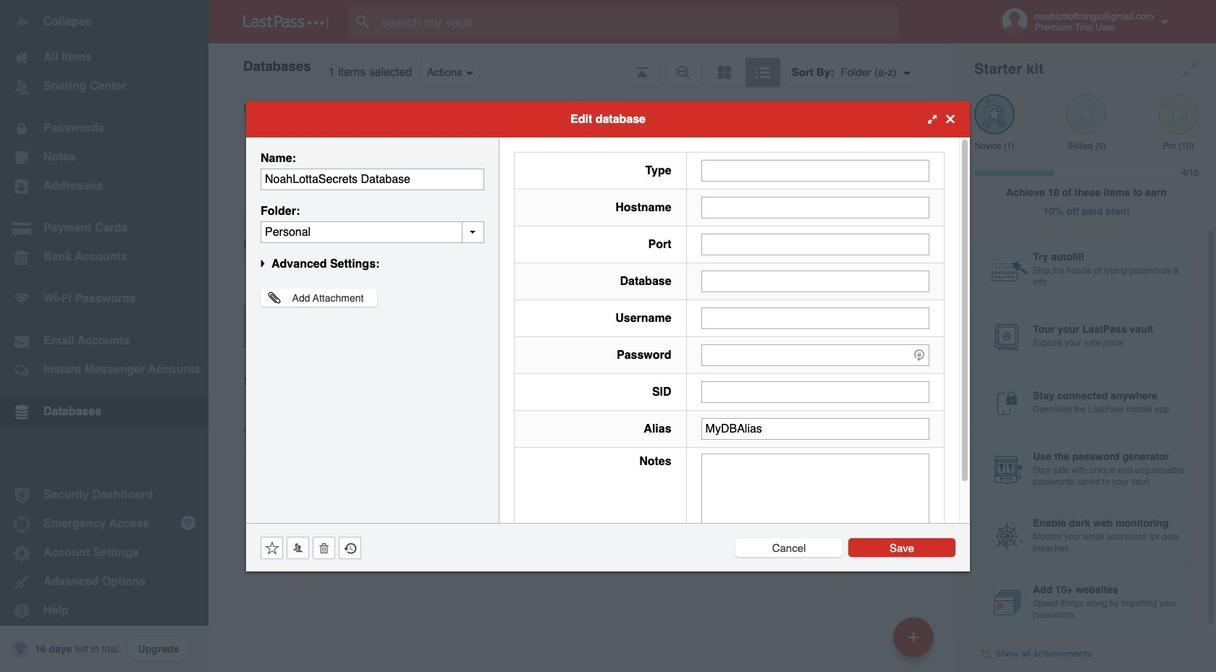 Task type: describe. For each thing, give the bounding box(es) containing it.
new item navigation
[[889, 613, 943, 673]]

Search search field
[[349, 6, 928, 38]]



Task type: locate. For each thing, give the bounding box(es) containing it.
None text field
[[701, 234, 930, 255], [701, 381, 930, 403], [701, 418, 930, 440], [701, 454, 930, 544], [701, 234, 930, 255], [701, 381, 930, 403], [701, 418, 930, 440], [701, 454, 930, 544]]

None password field
[[701, 344, 930, 366]]

search my vault text field
[[349, 6, 928, 38]]

main navigation navigation
[[0, 0, 209, 673]]

dialog
[[246, 101, 970, 572]]

new item image
[[909, 633, 919, 643]]

vault options navigation
[[209, 43, 957, 87]]

None text field
[[701, 160, 930, 181], [261, 168, 485, 190], [701, 197, 930, 218], [261, 221, 485, 243], [701, 270, 930, 292], [701, 307, 930, 329], [701, 160, 930, 181], [261, 168, 485, 190], [701, 197, 930, 218], [261, 221, 485, 243], [701, 270, 930, 292], [701, 307, 930, 329]]

lastpass image
[[243, 15, 329, 28]]



